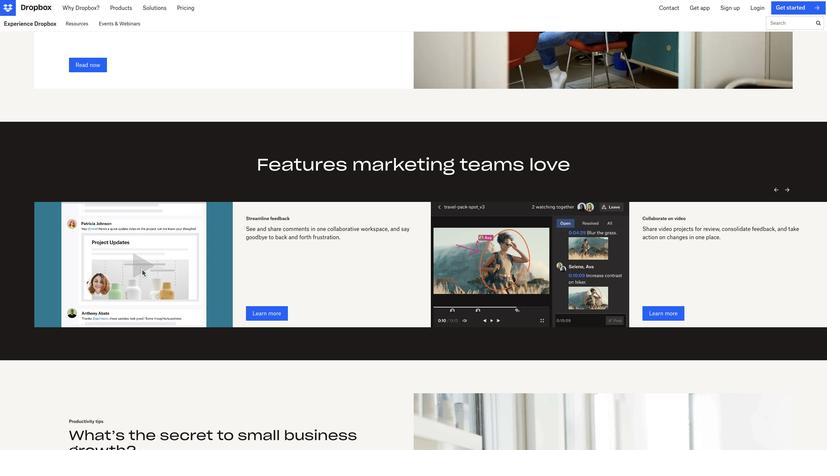 Task type: describe. For each thing, give the bounding box(es) containing it.
products button
[[103, 0, 136, 16]]

resources link
[[66, 16, 88, 31]]

man works on laptop in an office image
[[414, 0, 793, 89]]

say
[[401, 226, 410, 232]]

and up goodbye
[[257, 226, 266, 232]]

streamline feedback
[[246, 216, 290, 221]]

the
[[129, 427, 156, 444]]

why dropbox? button
[[55, 0, 103, 16]]

why dropbox?
[[60, 5, 98, 11]]

1 horizontal spatial on
[[668, 216, 674, 221]]

projects
[[674, 226, 694, 232]]

forth
[[299, 234, 312, 241]]

events & webinars link
[[99, 16, 140, 31]]

solutions
[[141, 5, 165, 11]]

2 horizontal spatial in
[[765, 5, 770, 11]]

consolidate
[[722, 226, 751, 232]]

changes
[[667, 234, 688, 241]]

read now link
[[69, 58, 107, 72]]

one inside see and share comments in one collaborative workspace, and say goodbye to back and forth frustration.
[[317, 226, 326, 232]]

see and share comments in one collaborative workspace, and say goodbye to back and forth frustration.
[[246, 226, 410, 241]]

and inside share video projects for review, consolidate feedback, and take action on changes in one place.
[[778, 226, 787, 232]]

solutions button
[[136, 0, 170, 16]]

get app
[[722, 5, 742, 11]]

contact button
[[686, 0, 716, 16]]

experience
[[4, 20, 33, 27]]

pricing
[[175, 5, 193, 11]]

back
[[275, 234, 287, 241]]

share
[[268, 226, 282, 232]]

read
[[76, 62, 88, 68]]

experience dropbox link
[[0, 16, 60, 31]]

one inside share video projects for review, consolidate feedback, and take action on changes in one place.
[[696, 234, 705, 241]]

collaborative
[[328, 226, 359, 232]]

in inside see and share comments in one collaborative workspace, and say goodbye to back and forth frustration.
[[311, 226, 316, 232]]

&
[[115, 21, 118, 26]]

streamline
[[246, 216, 269, 221]]

more for changes
[[665, 310, 678, 317]]

on inside share video projects for review, consolidate feedback, and take action on changes in one place.
[[660, 234, 666, 241]]

learn more link for goodbye
[[246, 306, 288, 321]]

love
[[529, 154, 570, 175]]

learn for on
[[649, 310, 664, 317]]

sign in
[[752, 5, 770, 11]]

learn more for on
[[649, 310, 678, 317]]

more for to
[[268, 310, 281, 317]]

to inside the productivity tips what's the secret to small business growth?
[[217, 427, 234, 444]]

started
[[793, 5, 811, 11]]

events & webinars
[[99, 21, 140, 26]]

resources
[[66, 21, 88, 26]]

review,
[[704, 226, 721, 232]]



Task type: locate. For each thing, give the bounding box(es) containing it.
app
[[732, 5, 742, 11]]

1 horizontal spatial learn more link
[[643, 306, 684, 321]]

contact
[[691, 5, 711, 11]]

and left 'say'
[[391, 226, 400, 232]]

share
[[643, 226, 657, 232]]

video inside share video projects for review, consolidate feedback, and take action on changes in one place.
[[659, 226, 672, 232]]

0 horizontal spatial on
[[660, 234, 666, 241]]

see
[[246, 226, 256, 232]]

in right sign
[[765, 5, 770, 11]]

1 vertical spatial one
[[696, 234, 705, 241]]

ui of a person sharing a project status update video in a shared doc image
[[34, 202, 233, 327]]

feedback
[[270, 216, 290, 221]]

0 horizontal spatial learn more
[[253, 310, 281, 317]]

share video projects for review, consolidate feedback, and take action on changes in one place.
[[643, 226, 799, 241]]

features marketing teams love
[[257, 154, 570, 175]]

and
[[257, 226, 266, 232], [391, 226, 400, 232], [778, 226, 787, 232], [289, 234, 298, 241]]

now
[[90, 62, 100, 68]]

person works on a tablet in a hair salon image
[[414, 394, 793, 450]]

0 horizontal spatial get
[[722, 5, 731, 11]]

video down collaborate on video
[[659, 226, 672, 232]]

ui of video editing software image
[[431, 202, 629, 327]]

get started
[[782, 5, 811, 11]]

webinars
[[119, 21, 140, 26]]

feedback,
[[752, 226, 776, 232]]

learn more
[[253, 310, 281, 317], [649, 310, 678, 317]]

1 vertical spatial to
[[217, 427, 234, 444]]

get left the app
[[722, 5, 731, 11]]

2 get from the left
[[782, 5, 791, 11]]

1 horizontal spatial learn more
[[649, 310, 678, 317]]

0 vertical spatial one
[[317, 226, 326, 232]]

get for get app
[[722, 5, 731, 11]]

1 horizontal spatial in
[[690, 234, 694, 241]]

what's
[[69, 427, 125, 444]]

business
[[284, 427, 357, 444]]

0 vertical spatial in
[[765, 5, 770, 11]]

2 more from the left
[[665, 310, 678, 317]]

in down projects
[[690, 234, 694, 241]]

one down for
[[696, 234, 705, 241]]

to inside see and share comments in one collaborative workspace, and say goodbye to back and forth frustration.
[[269, 234, 274, 241]]

get started link
[[777, 1, 826, 15]]

productivity tips what's the secret to small business growth?
[[69, 419, 357, 450]]

1 horizontal spatial to
[[269, 234, 274, 241]]

get app button
[[716, 0, 747, 16]]

2 vertical spatial in
[[690, 234, 694, 241]]

marketing
[[352, 154, 455, 175]]

1 vertical spatial in
[[311, 226, 316, 232]]

on
[[668, 216, 674, 221], [660, 234, 666, 241]]

secret
[[160, 427, 213, 444]]

1 horizontal spatial get
[[782, 5, 791, 11]]

action
[[643, 234, 658, 241]]

teams
[[460, 154, 524, 175]]

in up forth
[[311, 226, 316, 232]]

learn
[[253, 310, 267, 317], [649, 310, 664, 317]]

video up projects
[[675, 216, 686, 221]]

one up frustration.
[[317, 226, 326, 232]]

sign
[[752, 5, 764, 11]]

on right action
[[660, 234, 666, 241]]

more
[[268, 310, 281, 317], [665, 310, 678, 317]]

0 vertical spatial to
[[269, 234, 274, 241]]

take
[[789, 226, 799, 232]]

1 vertical spatial on
[[660, 234, 666, 241]]

collaborate
[[643, 216, 667, 221]]

0 vertical spatial video
[[675, 216, 686, 221]]

growth?
[[69, 442, 137, 450]]

learn more for goodbye
[[253, 310, 281, 317]]

productivity
[[69, 419, 94, 424]]

1 horizontal spatial more
[[665, 310, 678, 317]]

get left started
[[782, 5, 791, 11]]

in
[[765, 5, 770, 11], [311, 226, 316, 232], [690, 234, 694, 241]]

0 vertical spatial on
[[668, 216, 674, 221]]

dropbox
[[34, 20, 56, 27]]

get for get started
[[782, 5, 791, 11]]

experience dropbox
[[4, 20, 56, 27]]

to
[[269, 234, 274, 241], [217, 427, 234, 444]]

for
[[695, 226, 702, 232]]

0 horizontal spatial to
[[217, 427, 234, 444]]

0 horizontal spatial more
[[268, 310, 281, 317]]

0 horizontal spatial one
[[317, 226, 326, 232]]

1 learn from the left
[[253, 310, 267, 317]]

video
[[675, 216, 686, 221], [659, 226, 672, 232]]

sign in link
[[752, 1, 770, 15]]

and left take
[[778, 226, 787, 232]]

read now
[[76, 62, 100, 68]]

0 horizontal spatial in
[[311, 226, 316, 232]]

events
[[99, 21, 114, 26]]

1 horizontal spatial video
[[675, 216, 686, 221]]

features
[[257, 154, 347, 175]]

learn more link for on
[[643, 306, 684, 321]]

on right collaborate
[[668, 216, 674, 221]]

2 learn from the left
[[649, 310, 664, 317]]

workspace,
[[361, 226, 389, 232]]

1 get from the left
[[722, 5, 731, 11]]

search image
[[816, 21, 821, 25]]

and down comments
[[289, 234, 298, 241]]

goodbye
[[246, 234, 267, 241]]

frustration.
[[313, 234, 341, 241]]

1 horizontal spatial one
[[696, 234, 705, 241]]

None search field
[[767, 17, 813, 33]]

pricing link
[[170, 0, 198, 16]]

learn for goodbye
[[253, 310, 267, 317]]

get inside button
[[722, 5, 731, 11]]

0 horizontal spatial learn
[[253, 310, 267, 317]]

0 horizontal spatial video
[[659, 226, 672, 232]]

dropbox?
[[73, 5, 98, 11]]

2 learn more link from the left
[[643, 306, 684, 321]]

1 vertical spatial video
[[659, 226, 672, 232]]

products
[[108, 5, 130, 11]]

small
[[238, 427, 280, 444]]

why
[[60, 5, 72, 11]]

0 horizontal spatial learn more link
[[246, 306, 288, 321]]

1 learn more from the left
[[253, 310, 281, 317]]

1 horizontal spatial learn
[[649, 310, 664, 317]]

1 more from the left
[[268, 310, 281, 317]]

search
[[771, 20, 786, 26]]

1 learn more link from the left
[[246, 306, 288, 321]]

learn more link
[[246, 306, 288, 321], [643, 306, 684, 321]]

collaborate on video
[[643, 216, 686, 221]]

place.
[[706, 234, 721, 241]]

get
[[722, 5, 731, 11], [782, 5, 791, 11]]

comments
[[283, 226, 309, 232]]

one
[[317, 226, 326, 232], [696, 234, 705, 241]]

in inside share video projects for review, consolidate feedback, and take action on changes in one place.
[[690, 234, 694, 241]]

tips
[[96, 419, 103, 424]]

2 learn more from the left
[[649, 310, 678, 317]]



Task type: vqa. For each thing, say whether or not it's contained in the screenshot.
THE "REVIEW,"
yes



